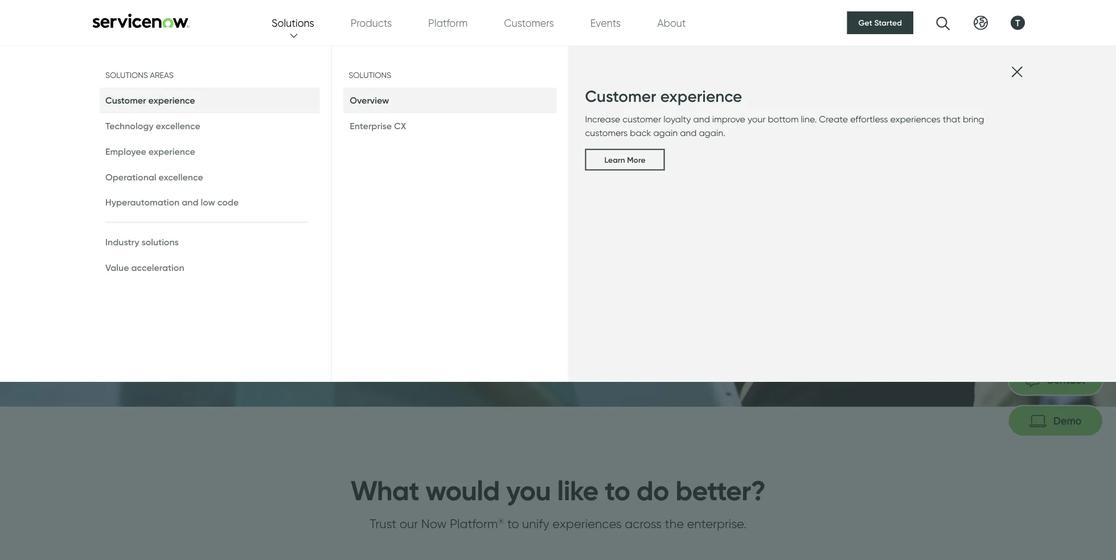 Task type: vqa. For each thing, say whether or not it's contained in the screenshot.
the Solutions popup button
yes



Task type: locate. For each thing, give the bounding box(es) containing it.
excellence inside technology excellence "link"
[[156, 120, 200, 131]]

solutions for solutions dropdown button
[[272, 17, 314, 29]]

experience up operational excellence
[[148, 146, 195, 157]]

solutions
[[272, 17, 314, 29], [105, 70, 148, 80], [349, 70, 391, 80]]

customers
[[585, 127, 628, 138]]

experience for employee experience link
[[148, 146, 195, 157]]

experience inside "link"
[[148, 95, 195, 106]]

platform
[[428, 17, 468, 29]]

loyalty
[[664, 114, 691, 125]]

get started link
[[847, 11, 914, 34]]

customer experience
[[585, 87, 742, 106], [105, 95, 195, 106]]

1 vertical spatial excellence
[[159, 171, 203, 182]]

experience for 'customer experience' "link"
[[148, 95, 195, 106]]

value acceleration link
[[100, 255, 320, 281]]

and up again.
[[693, 114, 710, 125]]

customer up increase
[[585, 87, 657, 106]]

again.
[[699, 127, 726, 138]]

solutions areas
[[105, 70, 174, 80]]

operational excellence
[[105, 171, 203, 182]]

industry solutions
[[105, 237, 179, 248]]

0 horizontal spatial customer
[[105, 95, 146, 106]]

excellence
[[156, 120, 200, 131], [159, 171, 203, 182]]

platform button
[[428, 15, 468, 30]]

customer
[[585, 87, 657, 106], [105, 95, 146, 106]]

events button
[[591, 15, 621, 30]]

customer experience up loyalty at the right of the page
[[585, 87, 742, 106]]

2 horizontal spatial solutions
[[349, 70, 391, 80]]

excellence for operational excellence
[[159, 171, 203, 182]]

and
[[693, 114, 710, 125], [680, 127, 697, 138], [182, 197, 198, 208]]

products button
[[351, 15, 392, 30]]

enterprise cx link
[[343, 113, 557, 139]]

code
[[217, 197, 239, 208]]

and left low
[[182, 197, 198, 208]]

enterprise
[[350, 120, 392, 131]]

servicenow image
[[91, 13, 191, 28]]

excellence up 'hyperautomation and low code'
[[159, 171, 203, 182]]

effortless
[[850, 114, 888, 125]]

low
[[201, 197, 215, 208]]

experience down areas
[[148, 95, 195, 106]]

employee experience link
[[100, 139, 320, 164]]

0 horizontal spatial solutions
[[105, 70, 148, 80]]

and down loyalty at the right of the page
[[680, 127, 697, 138]]

0 horizontal spatial customer experience
[[105, 95, 195, 106]]

customer experience up "technology excellence"
[[105, 95, 195, 106]]

excellence inside the operational excellence link
[[159, 171, 203, 182]]

enterprise cx
[[350, 120, 406, 131]]

customer experience inside "link"
[[105, 95, 195, 106]]

customers
[[504, 17, 554, 29]]

create
[[819, 114, 848, 125]]

1 horizontal spatial solutions
[[272, 17, 314, 29]]

line.
[[801, 114, 817, 125]]

learn more
[[605, 155, 646, 165]]

solutions for solutions areas
[[105, 70, 148, 80]]

0 vertical spatial excellence
[[156, 120, 200, 131]]

get
[[859, 18, 872, 28]]

2 vertical spatial and
[[182, 197, 198, 208]]

technology
[[105, 120, 154, 131]]

learn
[[605, 155, 625, 165]]

back
[[630, 127, 651, 138]]

overview link
[[343, 88, 557, 113]]

more
[[627, 155, 646, 165]]

value
[[105, 262, 129, 273]]

acceleration
[[131, 262, 184, 273]]

solutions
[[142, 237, 179, 248]]

excellence up employee experience
[[156, 120, 200, 131]]

customer
[[623, 114, 661, 125]]

excellence for technology excellence
[[156, 120, 200, 131]]

industry
[[105, 237, 139, 248]]

experience
[[660, 87, 742, 106], [148, 95, 195, 106], [148, 146, 195, 157]]

again
[[653, 127, 678, 138]]

customer up technology
[[105, 95, 146, 106]]



Task type: describe. For each thing, give the bounding box(es) containing it.
solutions button
[[272, 15, 314, 30]]

value acceleration
[[105, 262, 184, 273]]

1 horizontal spatial customer
[[585, 87, 657, 106]]

operational excellence link
[[100, 164, 320, 190]]

cx
[[394, 120, 406, 131]]

experiences
[[890, 114, 941, 125]]

technology excellence
[[105, 120, 200, 131]]

employee
[[105, 146, 146, 157]]

about button
[[657, 15, 686, 30]]

areas
[[150, 70, 174, 80]]

customers button
[[504, 15, 554, 30]]

about
[[657, 17, 686, 29]]

improve
[[712, 114, 746, 125]]

products
[[351, 17, 392, 29]]

0 vertical spatial and
[[693, 114, 710, 125]]

overview
[[350, 95, 389, 106]]

operational
[[105, 171, 156, 182]]

industry solutions link
[[100, 230, 320, 255]]

bring
[[963, 114, 984, 125]]

bottom
[[768, 114, 799, 125]]

experience up loyalty at the right of the page
[[660, 87, 742, 106]]

1 horizontal spatial customer experience
[[585, 87, 742, 106]]

and inside 'link'
[[182, 197, 198, 208]]

hyperautomation and low code link
[[100, 190, 320, 215]]

hyperautomation and low code
[[105, 197, 239, 208]]

your
[[748, 114, 766, 125]]

learn more link
[[585, 149, 665, 171]]

get started
[[859, 18, 902, 28]]

technology excellence link
[[100, 113, 320, 139]]

customer inside 'customer experience' "link"
[[105, 95, 146, 106]]

customer experience link
[[100, 88, 320, 113]]

started
[[874, 18, 902, 28]]

events
[[591, 17, 621, 29]]

that
[[943, 114, 961, 125]]

increase customer loyalty and improve your bottom line. create effortless experiences that bring customers back again and again.
[[585, 114, 984, 138]]

hyperautomation
[[105, 197, 180, 208]]

increase
[[585, 114, 620, 125]]

1 vertical spatial and
[[680, 127, 697, 138]]

employee experience
[[105, 146, 195, 157]]



